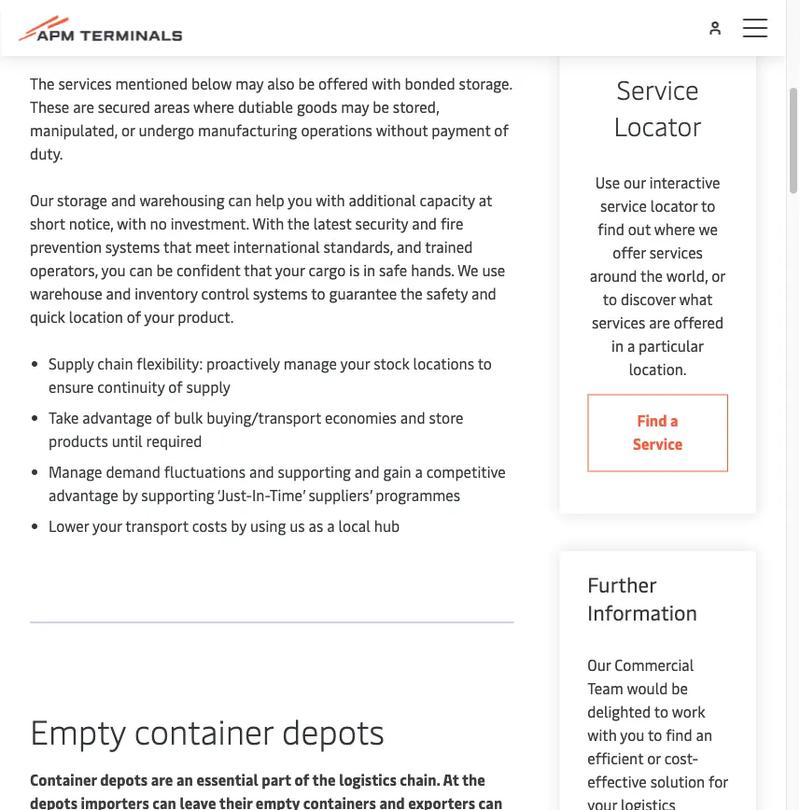 Task type: vqa. For each thing, say whether or not it's contained in the screenshot.
Take advantage of bulk buying/transport economies and store products until required at the bottom of the page
yes



Task type: locate. For each thing, give the bounding box(es) containing it.
where down below
[[193, 97, 234, 117]]

0 horizontal spatial offered
[[318, 74, 368, 94]]

of right part
[[294, 770, 309, 790]]

2 vertical spatial can
[[152, 794, 176, 810]]

by
[[122, 485, 138, 506], [231, 516, 247, 536]]

with up stored,
[[372, 74, 401, 94]]

by down the 'demand'
[[122, 485, 138, 506]]

0 vertical spatial supporting
[[278, 462, 351, 482]]

1 horizontal spatial may
[[341, 97, 369, 117]]

1 horizontal spatial supporting
[[278, 462, 351, 482]]

ensure
[[49, 377, 94, 397]]

manufacturing
[[198, 120, 297, 140]]

1 vertical spatial services
[[650, 242, 703, 262]]

that down no
[[163, 237, 191, 257]]

your inside supply chain flexibility: proactively manage your stock locations to ensure continuity of supply
[[340, 354, 370, 374]]

fire
[[441, 214, 463, 234]]

or inside the services mentioned below may also be offered with bonded storage. these are secured areas where dutiable goods may be stored, manipulated, or undergo manufacturing operations without payment of duty.
[[121, 120, 135, 140]]

local
[[338, 516, 370, 536]]

areas
[[154, 97, 190, 117]]

1 horizontal spatial our
[[587, 655, 611, 675]]

0 horizontal spatial may
[[235, 74, 264, 94]]

1 vertical spatial you
[[101, 260, 126, 281]]

of inside the container depots are an essential part of the logistics chain. at the depots importers can leave their empty containers and exporters ca
[[294, 770, 309, 790]]

services up the these
[[58, 74, 112, 94]]

depots up logistics
[[282, 709, 385, 754]]

empty
[[30, 709, 126, 754]]

chain.
[[400, 770, 440, 790]]

an down work
[[696, 725, 712, 745]]

systems down no
[[105, 237, 160, 257]]

0 horizontal spatial supporting
[[141, 485, 214, 506]]

1 horizontal spatial find
[[666, 725, 692, 745]]

0 horizontal spatial where
[[193, 97, 234, 117]]

1 vertical spatial offered
[[674, 312, 724, 333]]

and up 'location'
[[106, 284, 131, 304]]

1 vertical spatial or
[[712, 266, 726, 286]]

1 vertical spatial service
[[633, 434, 683, 454]]

empty
[[256, 794, 300, 810]]

advantage
[[82, 408, 152, 428], [49, 485, 118, 506]]

or inside our commercial team would be delighted to work with you to find an efficient or cost- effective solution for your log
[[647, 748, 661, 768]]

service inside service locator
[[617, 72, 699, 107]]

and down logistics
[[379, 794, 405, 810]]

0 horizontal spatial by
[[122, 485, 138, 506]]

products
[[49, 431, 108, 451]]

2 vertical spatial you
[[620, 725, 645, 745]]

0 horizontal spatial depots
[[30, 794, 77, 810]]

to right locations
[[478, 354, 492, 374]]

offered up goods
[[318, 74, 368, 94]]

2 horizontal spatial depots
[[282, 709, 385, 754]]

depots down container
[[30, 794, 77, 810]]

and up "in-"
[[249, 462, 274, 482]]

the right with
[[287, 214, 310, 234]]

with up the efficient
[[587, 725, 617, 745]]

that down international
[[244, 260, 272, 281]]

find up cost-
[[666, 725, 692, 745]]

0 horizontal spatial in
[[363, 260, 375, 281]]

are down container
[[151, 770, 173, 790]]

solution
[[650, 772, 705, 792]]

0 vertical spatial or
[[121, 120, 135, 140]]

of right payment
[[494, 120, 509, 140]]

your down effective
[[587, 795, 617, 810]]

further
[[587, 571, 656, 598]]

would
[[627, 678, 668, 698]]

stock
[[374, 354, 410, 374]]

our
[[624, 172, 646, 192]]

discover
[[621, 289, 676, 309]]

of inside the services mentioned below may also be offered with bonded storage. these are secured areas where dutiable goods may be stored, manipulated, or undergo manufacturing operations without payment of duty.
[[494, 120, 509, 140]]

of left 'bulk'
[[156, 408, 170, 428]]

be inside our commercial team would be delighted to work with you to find an efficient or cost- effective solution for your log
[[672, 678, 688, 698]]

you down delighted
[[620, 725, 645, 745]]

for
[[709, 772, 728, 792]]

1 horizontal spatial where
[[654, 219, 695, 239]]

dutiable
[[238, 97, 293, 117]]

required
[[146, 431, 202, 451]]

offered down what on the top right
[[674, 312, 724, 333]]

where down locator
[[654, 219, 695, 239]]

stored,
[[393, 97, 439, 117]]

1 horizontal spatial by
[[231, 516, 247, 536]]

storage
[[57, 190, 107, 211]]

advantage up until
[[82, 408, 152, 428]]

at
[[443, 770, 459, 790]]

1 horizontal spatial systems
[[253, 284, 308, 304]]

use
[[482, 260, 505, 281]]

our inside our storage and warehousing can help you with additional capacity at short notice, with no investment. with the latest security and fire prevention systems that meet international standards, and trained operators, you can be confident that your cargo is in safe hands. we use warehouse and inventory control systems to guarantee the safety and quick location of your product.
[[30, 190, 53, 211]]

international
[[233, 237, 320, 257]]

or right world,
[[712, 266, 726, 286]]

guarantee
[[329, 284, 397, 304]]

0 vertical spatial an
[[696, 725, 712, 745]]

by right costs
[[231, 516, 247, 536]]

our commercial team would be delighted to work with you to find an efficient or cost- effective solution for your log
[[587, 655, 728, 810]]

be up inventory
[[156, 260, 173, 281]]

0 vertical spatial depots
[[282, 709, 385, 754]]

service
[[617, 72, 699, 107], [633, 434, 683, 454]]

0 vertical spatial service
[[617, 72, 699, 107]]

1 vertical spatial an
[[176, 770, 193, 790]]

in inside use our interactive service locator to find out where we offer services around the world, or to discover what services are offered in a particular location.
[[612, 336, 624, 356]]

0 vertical spatial advantage
[[82, 408, 152, 428]]

manage
[[283, 354, 337, 374]]

offered inside use our interactive service locator to find out where we offer services around the world, or to discover what services are offered in a particular location.
[[674, 312, 724, 333]]

0 vertical spatial systems
[[105, 237, 160, 257]]

the up containers
[[312, 770, 336, 790]]

a up location.
[[627, 336, 635, 356]]

1 vertical spatial advantage
[[49, 485, 118, 506]]

your inside our commercial team would be delighted to work with you to find an efficient or cost- effective solution for your log
[[587, 795, 617, 810]]

depots up importers
[[100, 770, 148, 790]]

can left the leave
[[152, 794, 176, 810]]

your right lower
[[92, 516, 122, 536]]

that
[[163, 237, 191, 257], [244, 260, 272, 281]]

an inside our commercial team would be delighted to work with you to find an efficient or cost- effective solution for your log
[[696, 725, 712, 745]]

or down secured on the top
[[121, 120, 135, 140]]

0 vertical spatial find
[[598, 219, 624, 239]]

1 vertical spatial depots
[[100, 770, 148, 790]]

you inside our commercial team would be delighted to work with you to find an efficient or cost- effective solution for your log
[[620, 725, 645, 745]]

0 horizontal spatial find
[[598, 219, 624, 239]]

1 vertical spatial by
[[231, 516, 247, 536]]

to down cargo
[[311, 284, 325, 304]]

2 horizontal spatial you
[[620, 725, 645, 745]]

can left help
[[228, 190, 252, 211]]

0 horizontal spatial services
[[58, 74, 112, 94]]

and left fire
[[412, 214, 437, 234]]

can up inventory
[[129, 260, 153, 281]]

1 vertical spatial our
[[587, 655, 611, 675]]

and left gain
[[355, 462, 380, 482]]

supply chain flexibility: proactively manage your stock locations to ensure continuity of supply
[[49, 354, 492, 397]]

you right operators,
[[101, 260, 126, 281]]

0 horizontal spatial are
[[73, 97, 94, 117]]

0 vertical spatial that
[[163, 237, 191, 257]]

team
[[587, 678, 623, 698]]

0 vertical spatial our
[[30, 190, 53, 211]]

1 vertical spatial that
[[244, 260, 272, 281]]

0 vertical spatial offered
[[318, 74, 368, 94]]

work
[[672, 702, 705, 722]]

an up the leave
[[176, 770, 193, 790]]

locator
[[650, 196, 698, 216]]

be up work
[[672, 678, 688, 698]]

to
[[701, 196, 715, 216], [311, 284, 325, 304], [603, 289, 617, 309], [478, 354, 492, 374], [654, 702, 668, 722], [648, 725, 662, 745]]

world,
[[666, 266, 708, 286]]

2 vertical spatial are
[[151, 770, 173, 790]]

find inside our commercial team would be delighted to work with you to find an efficient or cost- effective solution for your log
[[666, 725, 692, 745]]

to down around
[[603, 289, 617, 309]]

where inside the services mentioned below may also be offered with bonded storage. these are secured areas where dutiable goods may be stored, manipulated, or undergo manufacturing operations without payment of duty.
[[193, 97, 234, 117]]

the up discover
[[640, 266, 663, 286]]

our inside our commercial team would be delighted to work with you to find an efficient or cost- effective solution for your log
[[587, 655, 611, 675]]

0 horizontal spatial or
[[121, 120, 135, 140]]

service inside the find a service "link"
[[633, 434, 683, 454]]

prevention
[[30, 237, 102, 257]]

advantage down manage on the bottom of the page
[[49, 485, 118, 506]]

1 vertical spatial find
[[666, 725, 692, 745]]

1 vertical spatial where
[[654, 219, 695, 239]]

are inside the container depots are an essential part of the logistics chain. at the depots importers can leave their empty containers and exporters ca
[[151, 770, 173, 790]]

supporting down fluctuations
[[141, 485, 214, 506]]

a right find
[[670, 410, 678, 431]]

0 horizontal spatial systems
[[105, 237, 160, 257]]

as
[[309, 516, 323, 536]]

meet
[[195, 237, 230, 257]]

1 vertical spatial in
[[612, 336, 624, 356]]

advantage inside take advantage of bulk buying/transport economies and store products until required
[[82, 408, 152, 428]]

to up we
[[701, 196, 715, 216]]

our
[[30, 190, 53, 211], [587, 655, 611, 675]]

importers
[[81, 794, 149, 810]]

continuity
[[97, 377, 165, 397]]

2 horizontal spatial or
[[712, 266, 726, 286]]

of inside our storage and warehousing can help you with additional capacity at short notice, with no investment. with the latest security and fire prevention systems that meet international standards, and trained operators, you can be confident that your cargo is in safe hands. we use warehouse and inventory control systems to guarantee the safety and quick location of your product.
[[127, 307, 141, 327]]

your left stock
[[340, 354, 370, 374]]

1 horizontal spatial you
[[288, 190, 312, 211]]

leave
[[180, 794, 216, 810]]

may up operations
[[341, 97, 369, 117]]

1 horizontal spatial offered
[[674, 312, 724, 333]]

control
[[201, 284, 249, 304]]

2 vertical spatial services
[[592, 312, 645, 333]]

systems down international
[[253, 284, 308, 304]]

or left cost-
[[647, 748, 661, 768]]

your down international
[[275, 260, 305, 281]]

and left "store"
[[400, 408, 425, 428]]

lower your transport costs by using us as a local hub
[[49, 516, 400, 536]]

find down service
[[598, 219, 624, 239]]

an
[[696, 725, 712, 745], [176, 770, 193, 790]]

are down discover
[[649, 312, 670, 333]]

our storage and warehousing can help you with additional capacity at short notice, with no investment. with the latest security and fire prevention systems that meet international standards, and trained operators, you can be confident that your cargo is in safe hands. we use warehouse and inventory control systems to guarantee the safety and quick location of your product.
[[30, 190, 505, 327]]

are up manipulated,
[[73, 97, 94, 117]]

be inside our storage and warehousing can help you with additional capacity at short notice, with no investment. with the latest security and fire prevention systems that meet international standards, and trained operators, you can be confident that your cargo is in safe hands. we use warehouse and inventory control systems to guarantee the safety and quick location of your product.
[[156, 260, 173, 281]]

hands. we
[[411, 260, 478, 281]]

services down discover
[[592, 312, 645, 333]]

by inside the 'manage demand fluctuations and supporting and gain a competitive advantage by supporting 'just-in-time' suppliers' programmes'
[[122, 485, 138, 506]]

flexibility:
[[137, 354, 203, 374]]

supporting
[[278, 462, 351, 482], [141, 485, 214, 506]]

0 vertical spatial you
[[288, 190, 312, 211]]

lower
[[49, 516, 89, 536]]

demand
[[106, 462, 160, 482]]

0 vertical spatial where
[[193, 97, 234, 117]]

information
[[587, 599, 697, 626]]

2 horizontal spatial are
[[649, 312, 670, 333]]

1 vertical spatial can
[[129, 260, 153, 281]]

with
[[372, 74, 401, 94], [316, 190, 345, 211], [117, 214, 146, 234], [587, 725, 617, 745]]

1 horizontal spatial services
[[592, 312, 645, 333]]

our up short
[[30, 190, 53, 211]]

what
[[679, 289, 713, 309]]

services up world,
[[650, 242, 703, 262]]

1 horizontal spatial are
[[151, 770, 173, 790]]

payment
[[432, 120, 491, 140]]

0 vertical spatial can
[[228, 190, 252, 211]]

systems
[[105, 237, 160, 257], [253, 284, 308, 304]]

take advantage of bulk buying/transport economies and store products until required
[[49, 408, 463, 451]]

1 vertical spatial are
[[649, 312, 670, 333]]

a right gain
[[415, 462, 423, 482]]

1 horizontal spatial in
[[612, 336, 624, 356]]

0 horizontal spatial our
[[30, 190, 53, 211]]

2 vertical spatial depots
[[30, 794, 77, 810]]

in left particular
[[612, 336, 624, 356]]

in right is
[[363, 260, 375, 281]]

our up team
[[587, 655, 611, 675]]

of down 'flexibility:'
[[168, 377, 183, 397]]

manage
[[49, 462, 102, 482]]

0 vertical spatial are
[[73, 97, 94, 117]]

are
[[73, 97, 94, 117], [649, 312, 670, 333], [151, 770, 173, 790]]

costs
[[192, 516, 227, 536]]

to inside our storage and warehousing can help you with additional capacity at short notice, with no investment. with the latest security and fire prevention systems that meet international standards, and trained operators, you can be confident that your cargo is in safe hands. we use warehouse and inventory control systems to guarantee the safety and quick location of your product.
[[311, 284, 325, 304]]

1 horizontal spatial an
[[696, 725, 712, 745]]

0 vertical spatial in
[[363, 260, 375, 281]]

investment.
[[171, 214, 249, 234]]

transport
[[125, 516, 188, 536]]

manage demand fluctuations and supporting and gain a competitive advantage by supporting 'just-in-time' suppliers' programmes
[[49, 462, 506, 506]]

of right 'location'
[[127, 307, 141, 327]]

1 vertical spatial may
[[341, 97, 369, 117]]

supporting up suppliers'
[[278, 462, 351, 482]]

be
[[298, 74, 315, 94], [373, 97, 389, 117], [156, 260, 173, 281], [672, 678, 688, 698]]

and inside the container depots are an essential part of the logistics chain. at the depots importers can leave their empty containers and exporters ca
[[379, 794, 405, 810]]

commercial
[[615, 655, 694, 675]]

2 vertical spatial or
[[647, 748, 661, 768]]

around
[[590, 266, 637, 286]]

0 horizontal spatial that
[[163, 237, 191, 257]]

the right at at the right
[[462, 770, 485, 790]]

offer
[[613, 242, 646, 262]]

with inside our commercial team would be delighted to work with you to find an efficient or cost- effective solution for your log
[[587, 725, 617, 745]]

no
[[150, 214, 167, 234]]

service down find
[[633, 434, 683, 454]]

service up locator
[[617, 72, 699, 107]]

0 vertical spatial by
[[122, 485, 138, 506]]

may up the dutiable
[[235, 74, 264, 94]]

0 vertical spatial services
[[58, 74, 112, 94]]

operators,
[[30, 260, 98, 281]]

use
[[595, 172, 620, 192]]

1 horizontal spatial or
[[647, 748, 661, 768]]

further information
[[587, 571, 697, 626]]

you right help
[[288, 190, 312, 211]]

0 horizontal spatial an
[[176, 770, 193, 790]]

part
[[262, 770, 291, 790]]



Task type: describe. For each thing, give the bounding box(es) containing it.
are inside use our interactive service locator to find out where we offer services around the world, or to discover what services are offered in a particular location.
[[649, 312, 670, 333]]

and inside take advantage of bulk buying/transport economies and store products until required
[[400, 408, 425, 428]]

out
[[628, 219, 651, 239]]

our for our commercial team would be delighted to work with you to find an efficient or cost- effective solution for your log
[[587, 655, 611, 675]]

the inside use our interactive service locator to find out where we offer services around the world, or to discover what services are offered in a particular location.
[[640, 266, 663, 286]]

supply
[[186, 377, 230, 397]]

delighted
[[587, 702, 651, 722]]

interactive
[[649, 172, 720, 192]]

0 vertical spatial may
[[235, 74, 264, 94]]

of inside supply chain flexibility: proactively manage your stock locations to ensure continuity of supply
[[168, 377, 183, 397]]

locator
[[614, 108, 702, 143]]

find a service
[[633, 410, 683, 454]]

the services mentioned below may also be offered with bonded storage. these are secured areas where dutiable goods may be stored, manipulated, or undergo manufacturing operations without payment of duty.
[[30, 74, 512, 164]]

1 vertical spatial systems
[[253, 284, 308, 304]]

'just-
[[217, 485, 252, 506]]

find services offered by apm terminals globally image
[[587, 0, 728, 52]]

manipulated,
[[30, 120, 118, 140]]

can inside the container depots are an essential part of the logistics chain. at the depots importers can leave their empty containers and exporters ca
[[152, 794, 176, 810]]

time'
[[269, 485, 305, 506]]

is
[[349, 260, 360, 281]]

operations
[[301, 120, 372, 140]]

the down safe
[[400, 284, 423, 304]]

essential
[[196, 770, 258, 790]]

standards,
[[323, 237, 393, 257]]

economies
[[325, 408, 397, 428]]

container
[[30, 770, 97, 790]]

efficient
[[587, 748, 643, 768]]

of inside take advantage of bulk buying/transport economies and store products until required
[[156, 408, 170, 428]]

quick
[[30, 307, 65, 327]]

safety
[[426, 284, 468, 304]]

and up safe
[[397, 237, 422, 257]]

bonded
[[405, 74, 455, 94]]

location.
[[629, 359, 687, 379]]

and down use
[[471, 284, 496, 304]]

warehouse
[[30, 284, 102, 304]]

0 horizontal spatial you
[[101, 260, 126, 281]]

services inside the services mentioned below may also be offered with bonded storage. these are secured areas where dutiable goods may be stored, manipulated, or undergo manufacturing operations without payment of duty.
[[58, 74, 112, 94]]

capacity
[[420, 190, 475, 211]]

trained
[[425, 237, 473, 257]]

location
[[69, 307, 123, 327]]

proactively
[[206, 354, 280, 374]]

cost-
[[664, 748, 698, 768]]

1 vertical spatial supporting
[[141, 485, 214, 506]]

logistics
[[339, 770, 397, 790]]

inventory
[[135, 284, 198, 304]]

take
[[49, 408, 79, 428]]

2 horizontal spatial services
[[650, 242, 703, 262]]

or inside use our interactive service locator to find out where we offer services around the world, or to discover what services are offered in a particular location.
[[712, 266, 726, 286]]

notice,
[[69, 214, 113, 234]]

your down inventory
[[144, 307, 174, 327]]

container depots are an essential part of the logistics chain. at the depots importers can leave their empty containers and exporters ca
[[30, 770, 502, 810]]

supply
[[49, 354, 94, 374]]

find
[[637, 410, 667, 431]]

and up notice,
[[111, 190, 136, 211]]

short
[[30, 214, 65, 234]]

storage.
[[459, 74, 512, 94]]

safe
[[379, 260, 407, 281]]

with inside the services mentioned below may also be offered with bonded storage. these are secured areas where dutiable goods may be stored, manipulated, or undergo manufacturing operations without payment of duty.
[[372, 74, 401, 94]]

locations
[[413, 354, 474, 374]]

security
[[355, 214, 408, 234]]

using
[[250, 516, 286, 536]]

are inside the services mentioned below may also be offered with bonded storage. these are secured areas where dutiable goods may be stored, manipulated, or undergo manufacturing operations without payment of duty.
[[73, 97, 94, 117]]

our for our storage and warehousing can help you with additional capacity at short notice, with no investment. with the latest security and fire prevention systems that meet international standards, and trained operators, you can be confident that your cargo is in safe hands. we use warehouse and inventory control systems to guarantee the safety and quick location of your product.
[[30, 190, 53, 211]]

a right as
[[327, 516, 335, 536]]

with up latest
[[316, 190, 345, 211]]

in inside our storage and warehousing can help you with additional capacity at short notice, with no investment. with the latest security and fire prevention systems that meet international standards, and trained operators, you can be confident that your cargo is in safe hands. we use warehouse and inventory control systems to guarantee the safety and quick location of your product.
[[363, 260, 375, 281]]

help
[[255, 190, 285, 211]]

us
[[290, 516, 305, 536]]

advantage inside the 'manage demand fluctuations and supporting and gain a competitive advantage by supporting 'just-in-time' suppliers' programmes'
[[49, 485, 118, 506]]

to inside supply chain flexibility: proactively manage your stock locations to ensure continuity of supply
[[478, 354, 492, 374]]

with left no
[[117, 214, 146, 234]]

at
[[479, 190, 492, 211]]

a inside the 'manage demand fluctuations and supporting and gain a competitive advantage by supporting 'just-in-time' suppliers' programmes'
[[415, 462, 423, 482]]

gain
[[383, 462, 411, 482]]

buying/transport
[[207, 408, 321, 428]]

mentioned
[[115, 74, 188, 94]]

store
[[429, 408, 463, 428]]

until
[[112, 431, 143, 451]]

competitive
[[426, 462, 506, 482]]

latest
[[313, 214, 352, 234]]

be up without
[[373, 97, 389, 117]]

exporters
[[408, 794, 475, 810]]

to down delighted
[[648, 725, 662, 745]]

1 horizontal spatial that
[[244, 260, 272, 281]]

an inside the container depots are an essential part of the logistics chain. at the depots importers can leave their empty containers and exporters ca
[[176, 770, 193, 790]]

product.
[[178, 307, 234, 327]]

suppliers'
[[308, 485, 372, 506]]

use our interactive service locator to find out where we offer services around the world, or to discover what services are offered in a particular location.
[[590, 172, 726, 379]]

warehousing
[[139, 190, 225, 211]]

containers
[[303, 794, 376, 810]]

additional
[[349, 190, 416, 211]]

to down would
[[654, 702, 668, 722]]

without
[[376, 120, 428, 140]]

where inside use our interactive service locator to find out where we offer services around the world, or to discover what services are offered in a particular location.
[[654, 219, 695, 239]]

in-
[[252, 485, 269, 506]]

effective
[[587, 772, 647, 792]]

particular
[[639, 336, 704, 356]]

these
[[30, 97, 69, 117]]

1 horizontal spatial depots
[[100, 770, 148, 790]]

service
[[600, 196, 647, 216]]

find inside use our interactive service locator to find out where we offer services around the world, or to discover what services are offered in a particular location.
[[598, 219, 624, 239]]

offered inside the services mentioned below may also be offered with bonded storage. these are secured areas where dutiable goods may be stored, manipulated, or undergo manufacturing operations without payment of duty.
[[318, 74, 368, 94]]

fluctuations
[[164, 462, 246, 482]]

be right the also
[[298, 74, 315, 94]]

a inside find a service
[[670, 410, 678, 431]]

a inside use our interactive service locator to find out where we offer services around the world, or to discover what services are offered in a particular location.
[[627, 336, 635, 356]]

their
[[219, 794, 252, 810]]

cargo
[[308, 260, 346, 281]]



